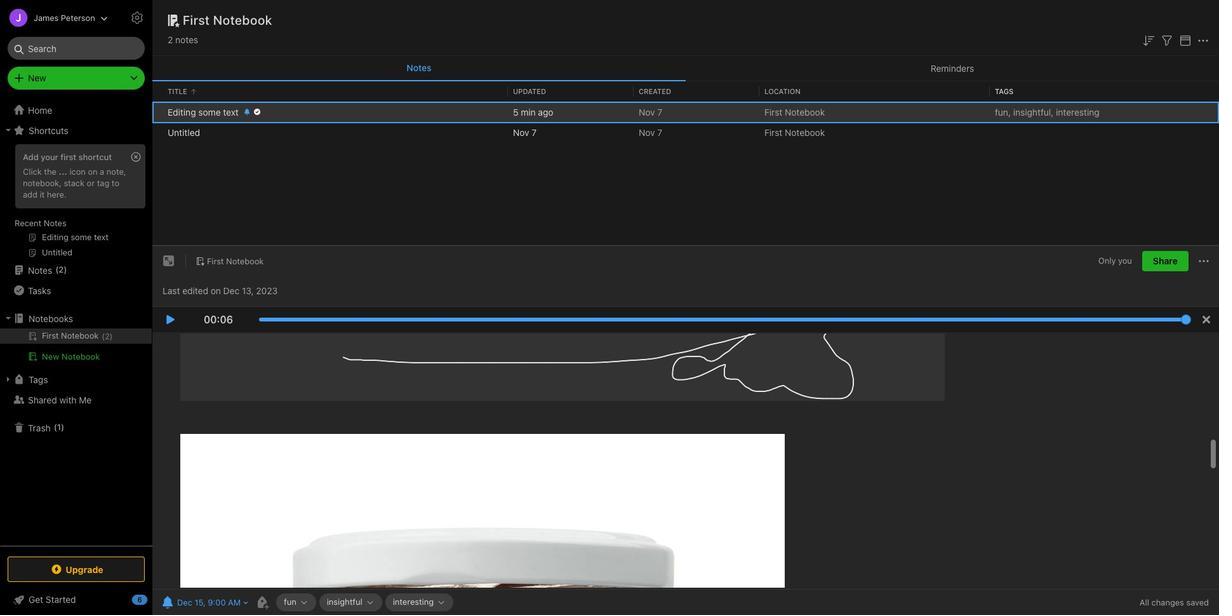 Task type: describe. For each thing, give the bounding box(es) containing it.
location
[[765, 87, 801, 95]]

upgrade button
[[8, 557, 145, 582]]

here.
[[47, 189, 66, 199]]

created
[[639, 87, 672, 95]]

more actions image
[[1197, 254, 1212, 269]]

or
[[87, 178, 95, 188]]

Help and Learning task checklist field
[[0, 590, 152, 610]]

recent notes
[[15, 218, 67, 228]]

recent
[[15, 218, 41, 228]]

peterson
[[61, 12, 95, 23]]

notes
[[175, 34, 198, 45]]

group containing add your first shortcut
[[0, 140, 152, 265]]

notes for notes ( 2 )
[[28, 265, 52, 275]]

Add filters field
[[1160, 32, 1176, 48]]

first notebook inside button
[[207, 256, 264, 266]]

share
[[1154, 256, 1179, 266]]

insightful Tag actions field
[[363, 598, 375, 607]]

2023
[[256, 285, 278, 296]]

notes button
[[152, 56, 686, 81]]

7 for nov 7
[[658, 127, 663, 138]]

7 for 5 min ago
[[658, 106, 663, 117]]

tags inside button
[[29, 374, 48, 385]]

started
[[46, 594, 76, 605]]

share button
[[1143, 251, 1189, 271]]

only
[[1099, 256, 1117, 266]]

dec inside popup button
[[177, 597, 192, 607]]

last
[[163, 285, 180, 296]]

get
[[29, 594, 43, 605]]

ago
[[538, 106, 554, 117]]

trash ( 1 )
[[28, 422, 64, 433]]

( for notes
[[55, 264, 59, 275]]

shortcuts button
[[0, 120, 152, 140]]

note window element
[[152, 246, 1220, 615]]

saved
[[1187, 597, 1210, 607]]

5 min ago
[[513, 106, 554, 117]]

trash
[[28, 422, 51, 433]]

1 horizontal spatial dec
[[223, 285, 240, 296]]

new for new notebook
[[42, 351, 59, 362]]

interesting button
[[385, 593, 454, 611]]

first
[[61, 152, 76, 162]]

add filters image
[[1160, 33, 1176, 48]]

( for trash
[[54, 422, 57, 432]]

shared with me
[[28, 394, 92, 405]]

only you
[[1099, 256, 1133, 266]]

title
[[168, 87, 187, 95]]

first notebook button
[[191, 252, 268, 270]]

15,
[[195, 597, 206, 607]]

interesting Tag actions field
[[434, 598, 446, 607]]

min
[[521, 106, 536, 117]]

nov for 5 min ago
[[639, 106, 655, 117]]

notebooks link
[[0, 308, 152, 329]]

me
[[79, 394, 92, 405]]

note,
[[107, 166, 126, 177]]

fun
[[284, 597, 297, 607]]

5
[[513, 106, 519, 117]]

nov 7 for 5 min ago
[[639, 106, 663, 117]]

insightful button
[[319, 593, 382, 611]]

) inside cell
[[110, 332, 113, 341]]

insightful
[[327, 597, 363, 607]]

shared
[[28, 394, 57, 405]]

0 vertical spatial more actions field
[[1196, 32, 1212, 48]]

cell inside 'tree'
[[0, 329, 152, 344]]

home link
[[0, 100, 152, 120]]

Edit reminder field
[[159, 593, 250, 611]]

shortcut
[[79, 152, 112, 162]]

fun Tag actions field
[[297, 598, 309, 607]]

cell for 5 min ago
[[152, 102, 163, 122]]

reminders button
[[686, 56, 1220, 81]]

all
[[1140, 597, 1150, 607]]

click
[[23, 166, 42, 177]]

2 inside cell
[[105, 332, 110, 341]]

Search text field
[[17, 37, 136, 60]]

editing some text
[[168, 106, 239, 117]]

more actions field inside "note window" element
[[1197, 251, 1212, 271]]

it
[[40, 189, 45, 199]]

2 horizontal spatial 2
[[168, 34, 173, 45]]

click to collapse image
[[148, 592, 157, 607]]

1 horizontal spatial tags
[[996, 87, 1014, 95]]

icon on a note, notebook, stack or tag to add it here.
[[23, 166, 126, 199]]

insightful,
[[1014, 106, 1054, 117]]

with
[[59, 394, 77, 405]]

add
[[23, 189, 37, 199]]

on inside icon on a note, notebook, stack or tag to add it here.
[[88, 166, 98, 177]]

text
[[223, 106, 239, 117]]

new notebook group
[[0, 329, 152, 369]]

tree containing home
[[0, 100, 152, 545]]

james peterson
[[34, 12, 95, 23]]

notebook,
[[23, 178, 62, 188]]

interesting inside button
[[393, 597, 434, 607]]

stack
[[64, 178, 85, 188]]

am
[[228, 597, 241, 607]]

( 2 )
[[102, 332, 113, 341]]



Task type: vqa. For each thing, say whether or not it's contained in the screenshot.
Find tasks… text box
no



Task type: locate. For each thing, give the bounding box(es) containing it.
View options field
[[1176, 32, 1194, 48]]

) up tasks button
[[64, 264, 67, 275]]

tags up fun,
[[996, 87, 1014, 95]]

new
[[28, 72, 46, 83], [42, 351, 59, 362]]

on inside "note window" element
[[211, 285, 221, 296]]

0 horizontal spatial tags
[[29, 374, 48, 385]]

( down notebooks link
[[102, 332, 105, 341]]

updated
[[513, 87, 547, 95]]

notebook inside new notebook button
[[62, 351, 100, 362]]

notes
[[407, 62, 432, 73], [44, 218, 67, 228], [28, 265, 52, 275]]

untitled
[[168, 127, 200, 138]]

notes for notes
[[407, 62, 432, 73]]

fun button
[[276, 593, 316, 611]]

0 vertical spatial 2
[[168, 34, 173, 45]]

2 vertical spatial )
[[61, 422, 64, 432]]

add
[[23, 152, 39, 162]]

) inside notes ( 2 )
[[64, 264, 67, 275]]

changes
[[1152, 597, 1185, 607]]

2 notes
[[168, 34, 198, 45]]

) right trash on the bottom left
[[61, 422, 64, 432]]

1 vertical spatial more actions field
[[1197, 251, 1212, 271]]

0 vertical spatial )
[[64, 264, 67, 275]]

nov for nov 7
[[639, 127, 655, 138]]

0 vertical spatial new
[[28, 72, 46, 83]]

dec left 15,
[[177, 597, 192, 607]]

) down notebooks link
[[110, 332, 113, 341]]

1 horizontal spatial 2
[[105, 332, 110, 341]]

2 vertical spatial (
[[54, 422, 57, 432]]

on left a
[[88, 166, 98, 177]]

reminders
[[931, 63, 975, 73]]

2 inside notes ( 2 )
[[59, 264, 64, 275]]

notes ( 2 )
[[28, 264, 67, 275]]

tab list
[[152, 56, 1220, 81]]

interesting
[[1057, 106, 1100, 117], [393, 597, 434, 607]]

dec 15, 9:00 am button
[[159, 593, 242, 611]]

fun, insightful, interesting
[[996, 106, 1100, 117]]

0 horizontal spatial interesting
[[393, 597, 434, 607]]

) inside trash ( 1 )
[[61, 422, 64, 432]]

you
[[1119, 256, 1133, 266]]

0 horizontal spatial dec
[[177, 597, 192, 607]]

icon
[[70, 166, 86, 177]]

notebook
[[213, 13, 273, 27], [785, 106, 826, 117], [785, 127, 826, 138], [226, 256, 264, 266], [62, 351, 100, 362]]

) for notes
[[64, 264, 67, 275]]

1 vertical spatial interesting
[[393, 597, 434, 607]]

Account field
[[0, 5, 108, 30]]

More actions field
[[1196, 32, 1212, 48], [1197, 251, 1212, 271]]

2
[[168, 34, 173, 45], [59, 264, 64, 275], [105, 332, 110, 341]]

0 vertical spatial (
[[55, 264, 59, 275]]

tasks button
[[0, 280, 152, 301]]

new up tags button
[[42, 351, 59, 362]]

cell up new notebook button
[[0, 329, 152, 344]]

more actions field right share button
[[1197, 251, 1212, 271]]

2 left notes
[[168, 34, 173, 45]]

1 horizontal spatial on
[[211, 285, 221, 296]]

1 vertical spatial 2
[[59, 264, 64, 275]]

2 vertical spatial 2
[[105, 332, 110, 341]]

add your first shortcut
[[23, 152, 112, 162]]

1 vertical spatial new
[[42, 351, 59, 362]]

nov 7
[[639, 106, 663, 117], [513, 127, 537, 138], [639, 127, 663, 138]]

( inside cell
[[102, 332, 105, 341]]

last edited on dec 13, 2023
[[163, 285, 278, 296]]

0 vertical spatial on
[[88, 166, 98, 177]]

new notebook button
[[0, 349, 152, 364]]

tags button
[[0, 369, 152, 390]]

0 horizontal spatial on
[[88, 166, 98, 177]]

tab list containing notes
[[152, 56, 1220, 81]]

james
[[34, 12, 59, 23]]

dec
[[223, 285, 240, 296], [177, 597, 192, 607]]

cell left untitled
[[152, 122, 163, 142]]

some
[[198, 106, 221, 117]]

Note Editor text field
[[152, 332, 1220, 589]]

)
[[64, 264, 67, 275], [110, 332, 113, 341], [61, 422, 64, 432]]

2 down notebooks link
[[105, 332, 110, 341]]

expand notebooks image
[[3, 313, 13, 323]]

1 vertical spatial )
[[110, 332, 113, 341]]

2 vertical spatial notes
[[28, 265, 52, 275]]

group
[[0, 140, 152, 265]]

notebook inside first notebook button
[[226, 256, 264, 266]]

Sort options field
[[1142, 32, 1157, 48]]

more actions field right view options "field"
[[1196, 32, 1212, 48]]

new notebook
[[42, 351, 100, 362]]

on right edited at the top of page
[[211, 285, 221, 296]]

all changes saved
[[1140, 597, 1210, 607]]

get started
[[29, 594, 76, 605]]

your
[[41, 152, 58, 162]]

00:06
[[204, 314, 233, 325]]

new inside button
[[42, 351, 59, 362]]

notes inside button
[[407, 62, 432, 73]]

(
[[55, 264, 59, 275], [102, 332, 105, 341], [54, 422, 57, 432]]

tree
[[0, 100, 152, 545]]

tags
[[996, 87, 1014, 95], [29, 374, 48, 385]]

first notebook
[[183, 13, 273, 27], [765, 106, 826, 117], [765, 127, 826, 138], [207, 256, 264, 266]]

first inside button
[[207, 256, 224, 266]]

( inside notes ( 2 )
[[55, 264, 59, 275]]

row group
[[152, 102, 1220, 142]]

cell
[[152, 102, 163, 122], [152, 122, 163, 142], [0, 329, 152, 344]]

more actions image
[[1196, 33, 1212, 48]]

dec left 13,
[[223, 285, 240, 296]]

1 horizontal spatial interesting
[[1057, 106, 1100, 117]]

0 horizontal spatial 2
[[59, 264, 64, 275]]

shared with me link
[[0, 390, 152, 410]]

on
[[88, 166, 98, 177], [211, 285, 221, 296]]

interesting inside row group
[[1057, 106, 1100, 117]]

new for new
[[28, 72, 46, 83]]

shortcuts
[[29, 125, 69, 136]]

( right trash on the bottom left
[[54, 422, 57, 432]]

1 vertical spatial dec
[[177, 597, 192, 607]]

first
[[183, 13, 210, 27], [765, 106, 783, 117], [765, 127, 783, 138], [207, 256, 224, 266]]

0 vertical spatial dec
[[223, 285, 240, 296]]

settings image
[[130, 10, 145, 25]]

cell for nov 7
[[152, 122, 163, 142]]

expand note image
[[161, 254, 177, 269]]

interesting right insightful,
[[1057, 106, 1100, 117]]

upgrade
[[66, 564, 103, 575]]

cell containing (
[[0, 329, 152, 344]]

...
[[59, 166, 67, 177]]

tag
[[97, 178, 109, 188]]

0 vertical spatial interesting
[[1057, 106, 1100, 117]]

dec 15, 9:00 am
[[177, 597, 241, 607]]

) for trash
[[61, 422, 64, 432]]

fun,
[[996, 106, 1012, 117]]

1
[[57, 422, 61, 432]]

editing
[[168, 106, 196, 117]]

1 vertical spatial notes
[[44, 218, 67, 228]]

home
[[28, 105, 52, 115]]

nov
[[639, 106, 655, 117], [513, 127, 530, 138], [639, 127, 655, 138]]

1 vertical spatial tags
[[29, 374, 48, 385]]

notebooks
[[29, 313, 73, 324]]

a
[[100, 166, 104, 177]]

2 up tasks button
[[59, 264, 64, 275]]

notes inside notes ( 2 )
[[28, 265, 52, 275]]

new inside popup button
[[28, 72, 46, 83]]

cell left editing
[[152, 102, 163, 122]]

row group containing editing some text
[[152, 102, 1220, 142]]

tags up shared
[[29, 374, 48, 385]]

None search field
[[17, 37, 136, 60]]

edited
[[182, 285, 208, 296]]

new button
[[8, 67, 145, 90]]

1 vertical spatial (
[[102, 332, 105, 341]]

0 vertical spatial tags
[[996, 87, 1014, 95]]

( up tasks button
[[55, 264, 59, 275]]

( inside trash ( 1 )
[[54, 422, 57, 432]]

to
[[112, 178, 119, 188]]

6
[[137, 595, 142, 604]]

interesting right "insightful tag actions" field
[[393, 597, 434, 607]]

the
[[44, 166, 57, 177]]

expand tags image
[[3, 374, 13, 384]]

0 vertical spatial notes
[[407, 62, 432, 73]]

nov 7 for nov 7
[[639, 127, 663, 138]]

13,
[[242, 285, 254, 296]]

new up home
[[28, 72, 46, 83]]

click the ...
[[23, 166, 67, 177]]

add tag image
[[255, 595, 270, 610]]

1 vertical spatial on
[[211, 285, 221, 296]]

9:00
[[208, 597, 226, 607]]



